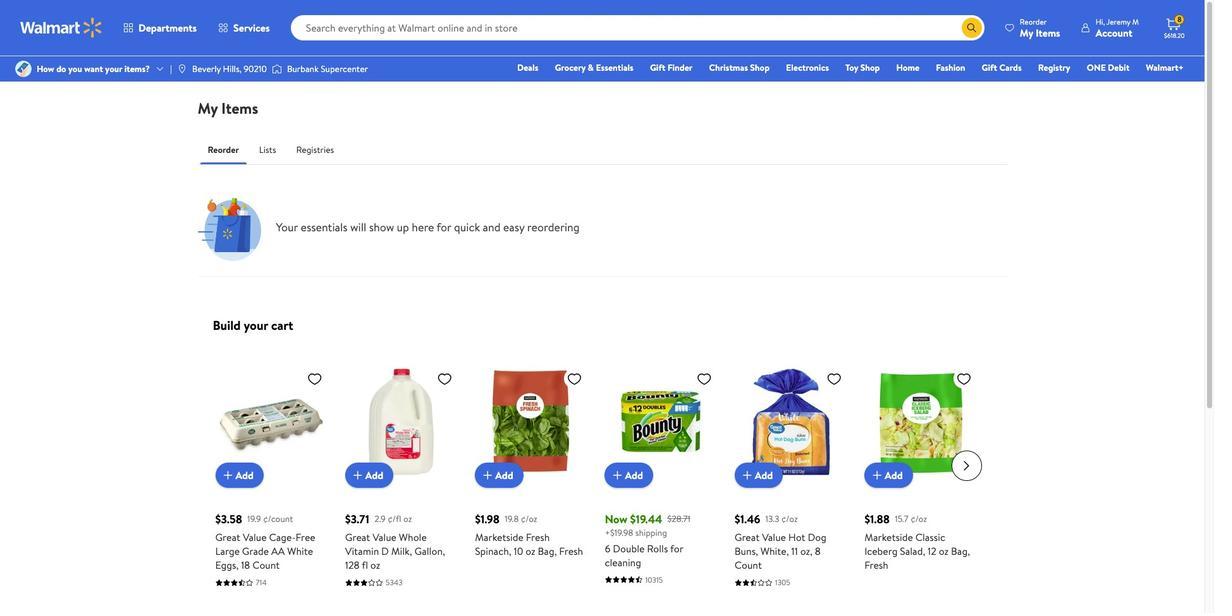 Task type: vqa. For each thing, say whether or not it's contained in the screenshot.


Task type: describe. For each thing, give the bounding box(es) containing it.
8 $618.20
[[1165, 14, 1186, 40]]

christmas shop link
[[704, 61, 776, 75]]

departments button
[[113, 13, 208, 43]]

up
[[397, 219, 409, 235]]

great for $3.58
[[215, 531, 240, 545]]

great for $1.46
[[735, 531, 760, 545]]

shop for christmas shop
[[751, 61, 770, 74]]

jeremy
[[1107, 16, 1131, 27]]

$1.88
[[865, 512, 890, 528]]

&
[[588, 61, 594, 74]]

how do you want your items?
[[37, 63, 150, 75]]

count inside $1.46 13.3 ¢/oz great value hot dog buns, white, 11 oz, 8 count
[[735, 559, 762, 573]]

grocery & essentials
[[555, 61, 634, 74]]

search icon image
[[967, 23, 977, 33]]

grocery
[[555, 61, 586, 74]]

1305
[[776, 578, 791, 589]]

departments
[[139, 21, 197, 35]]

add to cart image for $3.58
[[221, 468, 236, 484]]

marketside for $1.88
[[865, 531, 914, 545]]

714
[[256, 578, 267, 589]]

4 add from the left
[[625, 469, 644, 483]]

¢/count
[[263, 513, 293, 526]]

here
[[412, 219, 434, 235]]

$3.71
[[345, 512, 370, 528]]

build
[[213, 317, 241, 334]]

|
[[170, 63, 172, 75]]

now
[[605, 512, 628, 528]]

shop for toy shop
[[861, 61, 880, 74]]

essentials
[[596, 61, 634, 74]]

1 vertical spatial your
[[244, 317, 268, 334]]

0 horizontal spatial fresh
[[526, 531, 550, 545]]

electronics link
[[781, 61, 835, 75]]

gift for gift cards
[[982, 61, 998, 74]]

$1.46 13.3 ¢/oz great value hot dog buns, white, 11 oz, 8 count
[[735, 512, 827, 573]]

1 horizontal spatial fresh
[[560, 545, 583, 559]]

home link
[[891, 61, 926, 75]]

and
[[483, 219, 501, 235]]

cart
[[271, 317, 293, 334]]

add button for $3.58
[[215, 463, 264, 489]]

add for $1.98
[[496, 469, 514, 483]]

add for $1.88
[[885, 469, 903, 483]]

add to favorites list, marketside fresh spinach, 10 oz bag, fresh image
[[567, 371, 582, 387]]

Search search field
[[291, 15, 985, 40]]

services button
[[208, 13, 281, 43]]

reorder my items
[[1021, 16, 1061, 40]]

oz right fl
[[371, 559, 380, 573]]

sign out image
[[198, 198, 261, 261]]

great value hot dog buns, white, 11 oz, 8 count image
[[735, 366, 847, 479]]

oz inside '$1.98 19.8 ¢/oz marketside fresh spinach, 10 oz bag, fresh'
[[526, 545, 536, 559]]

salad,
[[901, 545, 926, 559]]

19.8
[[505, 513, 519, 526]]

128
[[345, 559, 360, 573]]

large
[[215, 545, 240, 559]]

add to cart image
[[350, 468, 366, 484]]

Walmart Site-Wide search field
[[291, 15, 985, 40]]

deals
[[518, 61, 539, 74]]

3 add to cart image from the left
[[610, 468, 625, 484]]

add button for $1.46
[[735, 463, 784, 489]]

value inside $3.71 2.9 ¢/fl oz great value whole vitamin d milk, gallon, 128 fl oz
[[373, 531, 397, 545]]

toy shop
[[846, 61, 880, 74]]

6 double rolls for cleaning image
[[605, 366, 717, 479]]

bag, inside $1.88 15.7 ¢/oz marketside classic iceberg salad, 12 oz bag, fresh
[[952, 545, 971, 559]]

product group containing $1.46
[[735, 341, 847, 589]]

lists link
[[249, 135, 286, 165]]

walmart image
[[20, 18, 103, 38]]

do
[[56, 63, 66, 75]]

white,
[[761, 545, 789, 559]]

registries
[[297, 144, 334, 156]]

gift cards link
[[977, 61, 1028, 75]]

buns,
[[735, 545, 759, 559]]

6
[[605, 542, 611, 556]]

add for $3.71
[[366, 469, 384, 483]]

value for $3.58
[[243, 531, 267, 545]]

classic
[[916, 531, 946, 545]]

1 vertical spatial my
[[198, 97, 218, 119]]

gift finder link
[[645, 61, 699, 75]]

product group containing $1.98
[[475, 341, 587, 589]]

0 vertical spatial for
[[437, 219, 452, 235]]

¢/oz for $1.46
[[782, 513, 798, 526]]

90210
[[244, 63, 267, 75]]

walmart+
[[1147, 61, 1184, 74]]

count inside $3.58 19.9 ¢/count great value cage-free large grade aa white eggs, 18 count
[[253, 559, 280, 573]]

reorder for reorder my items
[[1021, 16, 1047, 27]]

debit
[[1109, 61, 1130, 74]]

quick
[[454, 219, 480, 235]]

items inside reorder my items
[[1036, 26, 1061, 40]]

one debit
[[1088, 61, 1130, 74]]

cleaning
[[605, 556, 642, 570]]

$3.71 2.9 ¢/fl oz great value whole vitamin d milk, gallon, 128 fl oz
[[345, 512, 445, 573]]

reordering
[[528, 219, 580, 235]]

hot
[[789, 531, 806, 545]]

¢/oz for $1.88
[[911, 513, 928, 526]]

white
[[287, 545, 313, 559]]

gift cards
[[982, 61, 1022, 74]]

double
[[613, 542, 645, 556]]

cage-
[[269, 531, 296, 545]]

how
[[37, 63, 54, 75]]

18
[[241, 559, 250, 573]]

add button for $1.88
[[865, 463, 914, 489]]

beverly
[[192, 63, 221, 75]]

lists
[[259, 144, 276, 156]]

registry
[[1039, 61, 1071, 74]]

1 vertical spatial items
[[221, 97, 258, 119]]

add for $3.58
[[236, 469, 254, 483]]

burbank supercenter
[[287, 63, 368, 75]]

reorder link
[[198, 135, 249, 165]]

$3.58
[[215, 512, 242, 528]]

8 inside 8 $618.20
[[1178, 14, 1182, 25]]



Task type: locate. For each thing, give the bounding box(es) containing it.
+$19.98
[[605, 527, 634, 540]]

3 great from the left
[[735, 531, 760, 545]]

0 horizontal spatial my
[[198, 97, 218, 119]]

8 up $618.20
[[1178, 14, 1182, 25]]

0 horizontal spatial great
[[215, 531, 240, 545]]

3 product group from the left
[[475, 341, 587, 589]]

product group containing $3.58
[[215, 341, 328, 589]]

add to cart image for $1.46
[[740, 468, 755, 484]]

oz right 12
[[939, 545, 949, 559]]

0 horizontal spatial for
[[437, 219, 452, 235]]

great down $3.58
[[215, 531, 240, 545]]

spinach,
[[475, 545, 512, 559]]

fresh inside $1.88 15.7 ¢/oz marketside classic iceberg salad, 12 oz bag, fresh
[[865, 559, 889, 573]]

reorder for reorder
[[208, 144, 239, 156]]

2 horizontal spatial fresh
[[865, 559, 889, 573]]

add up 2.9 at the bottom left of page
[[366, 469, 384, 483]]

add to cart image up now
[[610, 468, 625, 484]]

2 horizontal spatial value
[[763, 531, 786, 545]]

1 count from the left
[[253, 559, 280, 573]]

0 horizontal spatial ¢/oz
[[521, 513, 538, 526]]

10315
[[646, 575, 663, 586]]

gift for gift finder
[[650, 61, 666, 74]]

items up registry link
[[1036, 26, 1061, 40]]

fl
[[362, 559, 368, 573]]

1 gift from the left
[[650, 61, 666, 74]]

great inside $1.46 13.3 ¢/oz great value hot dog buns, white, 11 oz, 8 count
[[735, 531, 760, 545]]

6 add from the left
[[885, 469, 903, 483]]

¢/fl
[[388, 513, 402, 526]]

add to cart image up $3.58
[[221, 468, 236, 484]]

2 bag, from the left
[[952, 545, 971, 559]]

1 horizontal spatial for
[[671, 542, 684, 556]]

toy
[[846, 61, 859, 74]]

1 horizontal spatial great
[[345, 531, 370, 545]]

eggs,
[[215, 559, 239, 573]]

fresh left salad,
[[865, 559, 889, 573]]

marketside down $1.88
[[865, 531, 914, 545]]

oz,
[[801, 545, 813, 559]]

marketside classic iceberg salad, 12 oz bag, fresh image
[[865, 366, 977, 479]]

count
[[253, 559, 280, 573], [735, 559, 762, 573]]

1 great from the left
[[215, 531, 240, 545]]

product group containing $3.71
[[345, 341, 458, 589]]

vitamin
[[345, 545, 379, 559]]

5 add button from the left
[[735, 463, 784, 489]]

my up cards
[[1021, 26, 1034, 40]]

1 horizontal spatial your
[[244, 317, 268, 334]]

add
[[236, 469, 254, 483], [366, 469, 384, 483], [496, 469, 514, 483], [625, 469, 644, 483], [755, 469, 773, 483], [885, 469, 903, 483]]

2 add from the left
[[366, 469, 384, 483]]

6 product group from the left
[[865, 341, 977, 589]]

build your cart
[[213, 317, 293, 334]]

for right here
[[437, 219, 452, 235]]

my down beverly
[[198, 97, 218, 119]]

2 marketside from the left
[[865, 531, 914, 545]]

product group containing now $19.44
[[605, 341, 717, 589]]

great inside $3.71 2.9 ¢/fl oz great value whole vitamin d milk, gallon, 128 fl oz
[[345, 531, 370, 545]]

great
[[215, 531, 240, 545], [345, 531, 370, 545], [735, 531, 760, 545]]

$28.71
[[668, 513, 691, 526]]

bag, right 12
[[952, 545, 971, 559]]

0 horizontal spatial marketside
[[475, 531, 524, 545]]

add button up $1.46
[[735, 463, 784, 489]]

add up $19.44
[[625, 469, 644, 483]]

great down $1.46
[[735, 531, 760, 545]]

gift left cards
[[982, 61, 998, 74]]

your right want
[[105, 63, 122, 75]]

1 horizontal spatial shop
[[861, 61, 880, 74]]

product group
[[215, 341, 328, 589], [345, 341, 458, 589], [475, 341, 587, 589], [605, 341, 717, 589], [735, 341, 847, 589], [865, 341, 977, 589]]

0 vertical spatial your
[[105, 63, 122, 75]]

2 shop from the left
[[861, 61, 880, 74]]

add to favorites list, great value hot dog buns, white, 11 oz, 8 count image
[[827, 371, 842, 387]]

essentials
[[301, 219, 348, 235]]

¢/oz inside $1.88 15.7 ¢/oz marketside classic iceberg salad, 12 oz bag, fresh
[[911, 513, 928, 526]]

add to favorites list, marketside classic iceberg salad, 12 oz bag, fresh image
[[957, 371, 972, 387]]

$3.58 19.9 ¢/count great value cage-free large grade aa white eggs, 18 count
[[215, 512, 316, 573]]

grocery & essentials link
[[549, 61, 640, 75]]

11
[[792, 545, 798, 559]]

0 vertical spatial items
[[1036, 26, 1061, 40]]

6 add button from the left
[[865, 463, 914, 489]]

oz right ¢/fl
[[404, 513, 412, 526]]

0 horizontal spatial  image
[[15, 61, 32, 77]]

3 add button from the left
[[475, 463, 524, 489]]

add button up $3.58
[[215, 463, 264, 489]]

add to favorites list, 6 double rolls for cleaning image
[[697, 371, 712, 387]]

8 right oz, on the right bottom of the page
[[815, 545, 821, 559]]

2.9
[[375, 513, 386, 526]]

reorder down my items
[[208, 144, 239, 156]]

add button up now
[[605, 463, 654, 489]]

8
[[1178, 14, 1182, 25], [815, 545, 821, 559]]

shop right christmas
[[751, 61, 770, 74]]

marketside
[[475, 531, 524, 545], [865, 531, 914, 545]]

will
[[351, 219, 367, 235]]

product group containing $1.88
[[865, 341, 977, 589]]

add up 19.8
[[496, 469, 514, 483]]

0 horizontal spatial bag,
[[538, 545, 557, 559]]

hi,
[[1096, 16, 1106, 27]]

add button up 2.9 at the bottom left of page
[[345, 463, 394, 489]]

0 vertical spatial 8
[[1178, 14, 1182, 25]]

whole
[[399, 531, 427, 545]]

15.7
[[895, 513, 909, 526]]

great inside $3.58 19.9 ¢/count great value cage-free large grade aa white eggs, 18 count
[[215, 531, 240, 545]]

 image right "90210"
[[272, 63, 282, 75]]

19.9
[[247, 513, 261, 526]]

add to cart image for $1.88
[[870, 468, 885, 484]]

my
[[1021, 26, 1034, 40], [198, 97, 218, 119]]

shipping
[[636, 527, 667, 540]]

add to cart image up $1.46
[[740, 468, 755, 484]]

items
[[1036, 26, 1061, 40], [221, 97, 258, 119]]

¢/oz inside '$1.98 19.8 ¢/oz marketside fresh spinach, 10 oz bag, fresh'
[[521, 513, 538, 526]]

1 horizontal spatial ¢/oz
[[782, 513, 798, 526]]

1 horizontal spatial gift
[[982, 61, 998, 74]]

1 horizontal spatial count
[[735, 559, 762, 573]]

services
[[234, 21, 270, 35]]

d
[[382, 545, 389, 559]]

marketside inside $1.88 15.7 ¢/oz marketside classic iceberg salad, 12 oz bag, fresh
[[865, 531, 914, 545]]

value inside $3.58 19.9 ¢/count great value cage-free large grade aa white eggs, 18 count
[[243, 531, 267, 545]]

0 horizontal spatial your
[[105, 63, 122, 75]]

oz inside $1.88 15.7 ¢/oz marketside classic iceberg salad, 12 oz bag, fresh
[[939, 545, 949, 559]]

1 add from the left
[[236, 469, 254, 483]]

count down $1.46
[[735, 559, 762, 573]]

m
[[1133, 16, 1140, 27]]

5 product group from the left
[[735, 341, 847, 589]]

1 vertical spatial 8
[[815, 545, 821, 559]]

shop
[[751, 61, 770, 74], [861, 61, 880, 74]]

1 horizontal spatial my
[[1021, 26, 1034, 40]]

1 horizontal spatial reorder
[[1021, 16, 1047, 27]]

3 ¢/oz from the left
[[911, 513, 928, 526]]

great value cage-free large grade aa white eggs, 18 count image
[[215, 366, 328, 479]]

count up "714"
[[253, 559, 280, 573]]

add button up 15.7
[[865, 463, 914, 489]]

¢/oz right 19.8
[[521, 513, 538, 526]]

add up the 19.9
[[236, 469, 254, 483]]

milk,
[[392, 545, 412, 559]]

0 horizontal spatial shop
[[751, 61, 770, 74]]

1 horizontal spatial items
[[1036, 26, 1061, 40]]

walmart+ link
[[1141, 61, 1190, 75]]

2 gift from the left
[[982, 61, 998, 74]]

5343
[[386, 578, 403, 589]]

oz
[[404, 513, 412, 526], [526, 545, 536, 559], [939, 545, 949, 559], [371, 559, 380, 573]]

add to favorites list, great value whole vitamin d milk, gallon, 128 fl oz image
[[437, 371, 453, 387]]

¢/oz inside $1.46 13.3 ¢/oz great value hot dog buns, white, 11 oz, 8 count
[[782, 513, 798, 526]]

1 product group from the left
[[215, 341, 328, 589]]

5 add from the left
[[755, 469, 773, 483]]

1 horizontal spatial marketside
[[865, 531, 914, 545]]

add to cart image up $1.88
[[870, 468, 885, 484]]

account
[[1096, 26, 1133, 40]]

0 horizontal spatial reorder
[[208, 144, 239, 156]]

burbank
[[287, 63, 319, 75]]

add button up 19.8
[[475, 463, 524, 489]]

3 value from the left
[[763, 531, 786, 545]]

dog
[[808, 531, 827, 545]]

5 add to cart image from the left
[[870, 468, 885, 484]]

bag, inside '$1.98 19.8 ¢/oz marketside fresh spinach, 10 oz bag, fresh'
[[538, 545, 557, 559]]

items?
[[124, 63, 150, 75]]

4 add to cart image from the left
[[740, 468, 755, 484]]

value for $1.46
[[763, 531, 786, 545]]

¢/oz right 13.3
[[782, 513, 798, 526]]

add to cart image up $1.98
[[480, 468, 496, 484]]

8 inside $1.46 13.3 ¢/oz great value hot dog buns, white, 11 oz, 8 count
[[815, 545, 821, 559]]

0 horizontal spatial value
[[243, 531, 267, 545]]

1 vertical spatial reorder
[[208, 144, 239, 156]]

gift left the finder
[[650, 61, 666, 74]]

3 add from the left
[[496, 469, 514, 483]]

2 value from the left
[[373, 531, 397, 545]]

add button for $3.71
[[345, 463, 394, 489]]

0 horizontal spatial gift
[[650, 61, 666, 74]]

4 add button from the left
[[605, 463, 654, 489]]

2 horizontal spatial ¢/oz
[[911, 513, 928, 526]]

home
[[897, 61, 920, 74]]

2 add button from the left
[[345, 463, 394, 489]]

deals link
[[512, 61, 544, 75]]

1 horizontal spatial bag,
[[952, 545, 971, 559]]

1 horizontal spatial 8
[[1178, 14, 1182, 25]]

for inside the now $19.44 $28.71 +$19.98 shipping 6 double rolls for cleaning
[[671, 542, 684, 556]]

 image for how
[[15, 61, 32, 77]]

your
[[105, 63, 122, 75], [244, 317, 268, 334]]

value down 13.3
[[763, 531, 786, 545]]

0 horizontal spatial items
[[221, 97, 258, 119]]

your
[[276, 219, 298, 235]]

1 horizontal spatial  image
[[177, 64, 187, 74]]

next slide for product carousel list image
[[952, 451, 982, 481]]

one
[[1088, 61, 1107, 74]]

0 horizontal spatial 8
[[815, 545, 821, 559]]

supercenter
[[321, 63, 368, 75]]

1 ¢/oz from the left
[[521, 513, 538, 526]]

add button for $1.98
[[475, 463, 524, 489]]

add for $1.46
[[755, 469, 773, 483]]

1 add to cart image from the left
[[221, 468, 236, 484]]

 image
[[15, 61, 32, 77], [272, 63, 282, 75], [177, 64, 187, 74]]

$618.20
[[1165, 31, 1186, 40]]

you
[[68, 63, 82, 75]]

items down hills,
[[221, 97, 258, 119]]

great value whole vitamin d milk, gallon, 128 fl oz image
[[345, 366, 458, 479]]

value down the 19.9
[[243, 531, 267, 545]]

1 value from the left
[[243, 531, 267, 545]]

1 marketside from the left
[[475, 531, 524, 545]]

add up 15.7
[[885, 469, 903, 483]]

¢/oz for $1.98
[[521, 513, 538, 526]]

2 great from the left
[[345, 531, 370, 545]]

$1.88 15.7 ¢/oz marketside classic iceberg salad, 12 oz bag, fresh
[[865, 512, 971, 573]]

oz right 10
[[526, 545, 536, 559]]

one debit link
[[1082, 61, 1136, 75]]

fashion link
[[931, 61, 972, 75]]

0 horizontal spatial count
[[253, 559, 280, 573]]

add to cart image
[[221, 468, 236, 484], [480, 468, 496, 484], [610, 468, 625, 484], [740, 468, 755, 484], [870, 468, 885, 484]]

2 ¢/oz from the left
[[782, 513, 798, 526]]

1 add button from the left
[[215, 463, 264, 489]]

value
[[243, 531, 267, 545], [373, 531, 397, 545], [763, 531, 786, 545]]

value down 2.9 at the bottom left of page
[[373, 531, 397, 545]]

your left cart
[[244, 317, 268, 334]]

my inside reorder my items
[[1021, 26, 1034, 40]]

10
[[514, 545, 523, 559]]

hi, jeremy m account
[[1096, 16, 1140, 40]]

 image left 'how'
[[15, 61, 32, 77]]

bag, right 10
[[538, 545, 557, 559]]

add to favorites list, great value cage-free large grade aa white eggs, 18 count image
[[307, 371, 323, 387]]

great down $3.71
[[345, 531, 370, 545]]

2 add to cart image from the left
[[480, 468, 496, 484]]

shop right toy at the right of page
[[861, 61, 880, 74]]

1 shop from the left
[[751, 61, 770, 74]]

2 product group from the left
[[345, 341, 458, 589]]

show
[[369, 219, 394, 235]]

2 horizontal spatial great
[[735, 531, 760, 545]]

$19.44
[[631, 512, 663, 528]]

fashion
[[937, 61, 966, 74]]

 image for burbank
[[272, 63, 282, 75]]

now $19.44 $28.71 +$19.98 shipping 6 double rolls for cleaning
[[605, 512, 691, 570]]

4 product group from the left
[[605, 341, 717, 589]]

value inside $1.46 13.3 ¢/oz great value hot dog buns, white, 11 oz, 8 count
[[763, 531, 786, 545]]

want
[[84, 63, 103, 75]]

marketside fresh spinach, 10 oz bag, fresh image
[[475, 366, 587, 479]]

2 count from the left
[[735, 559, 762, 573]]

your essentials will show up here for quick and easy reordering
[[276, 219, 580, 235]]

 image right |
[[177, 64, 187, 74]]

1 bag, from the left
[[538, 545, 557, 559]]

fresh left 6
[[560, 545, 583, 559]]

bag,
[[538, 545, 557, 559], [952, 545, 971, 559]]

1 vertical spatial for
[[671, 542, 684, 556]]

2 horizontal spatial  image
[[272, 63, 282, 75]]

 image for beverly
[[177, 64, 187, 74]]

grade
[[242, 545, 269, 559]]

1 horizontal spatial value
[[373, 531, 397, 545]]

for right rolls
[[671, 542, 684, 556]]

marketside for $1.98
[[475, 531, 524, 545]]

reorder inside reorder my items
[[1021, 16, 1047, 27]]

0 vertical spatial my
[[1021, 26, 1034, 40]]

add up 13.3
[[755, 469, 773, 483]]

¢/oz right 15.7
[[911, 513, 928, 526]]

gallon,
[[415, 545, 445, 559]]

add to cart image for $1.98
[[480, 468, 496, 484]]

reorder up registry on the top right of page
[[1021, 16, 1047, 27]]

marketside down $1.98
[[475, 531, 524, 545]]

christmas shop
[[709, 61, 770, 74]]

marketside inside '$1.98 19.8 ¢/oz marketside fresh spinach, 10 oz bag, fresh'
[[475, 531, 524, 545]]

registry link
[[1033, 61, 1077, 75]]

hills,
[[223, 63, 242, 75]]

0 vertical spatial reorder
[[1021, 16, 1047, 27]]

christmas
[[709, 61, 749, 74]]

$1.46
[[735, 512, 761, 528]]

12
[[928, 545, 937, 559]]

fresh right 10
[[526, 531, 550, 545]]



